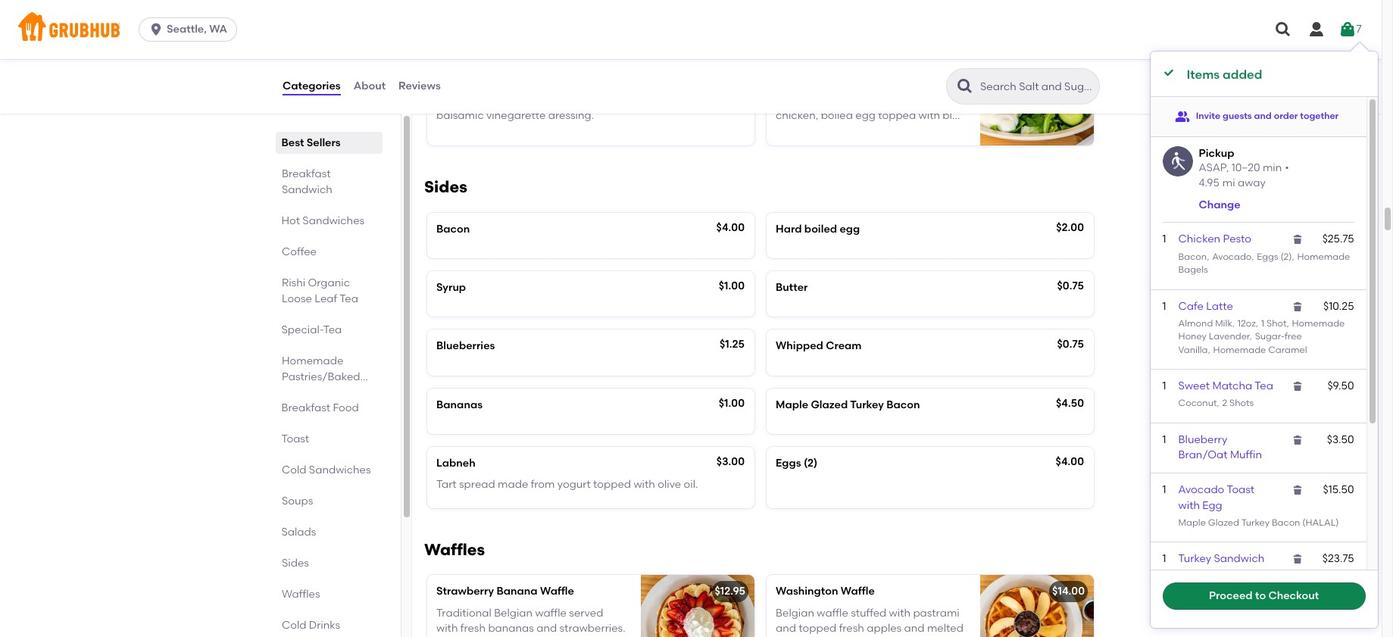 Task type: vqa. For each thing, say whether or not it's contained in the screenshot.


Task type: describe. For each thing, give the bounding box(es) containing it.
svg image inside seattle, wa button
[[149, 22, 164, 37]]

dressing. inside fresh greens, craisins, mixed nuts, cucumbers, tomatoes, onions, calamata olives & goat cheese serviced with balsamic vinegarette dressing.
[[549, 109, 594, 122]]

seattle,
[[167, 23, 207, 36]]

sugar-free vanilla
[[1179, 331, 1303, 355]]

tart
[[437, 478, 457, 491]]

bananas
[[488, 622, 534, 635]]

sweet
[[1179, 380, 1211, 393]]

milk
[[1216, 318, 1233, 329]]

toast inside avocado toast with egg
[[1227, 484, 1255, 497]]

people icon image
[[1175, 109, 1191, 124]]

1 vertical spatial (2)
[[804, 457, 818, 470]]

banana
[[497, 586, 538, 598]]

$0.75 for whipped cream
[[1058, 338, 1085, 351]]

vanilla
[[1179, 345, 1209, 355]]

1 for turkey sandwich
[[1163, 553, 1167, 566]]

muffin
[[1231, 449, 1263, 462]]

loose
[[282, 293, 312, 305]]

items
[[1187, 67, 1220, 82]]

$25.75
[[1323, 233, 1355, 246]]

$9.50
[[1328, 380, 1355, 393]]

fresh for fresh greens, craisins, mixed nuts, cucumbers, tomatoes, onions, calamata olives & goat cheese serviced with balsamic vinegarette dressing.
[[437, 78, 464, 91]]

0 vertical spatial sides
[[424, 177, 468, 196]]

homemade for homemade bagels
[[1298, 251, 1351, 262]]

tomatoes, inside fresh mixed greens, tomatoes, cucumbers, bacon, seasoned chicken, boiled egg topped with blue cheese and served with balsamic vinegarette dressing.
[[880, 78, 933, 91]]

from
[[531, 478, 555, 491]]

change button
[[1199, 198, 1241, 213]]

serviced
[[637, 93, 680, 106]]

order
[[1275, 111, 1299, 121]]

invite
[[1197, 111, 1221, 121]]

mixed inside fresh mixed greens, tomatoes, cucumbers, bacon, seasoned chicken, boiled egg topped with blue cheese and served with balsamic vinegarette dressing.
[[806, 78, 838, 91]]

svg image inside the 7 button
[[1339, 20, 1357, 39]]

$1.00 for butter
[[719, 280, 745, 293]]

best sellers
[[282, 136, 341, 149]]

breakfast inside homemade pastries/baked goods breakfast food
[[282, 402, 331, 415]]

to
[[1256, 590, 1267, 602]]

hard boiled egg
[[776, 223, 860, 236]]

belgian waffle stuffed with pastrami and topped fresh apples and melte
[[776, 607, 964, 637]]

glazed for maple glazed turkey bacon
[[811, 398, 848, 411]]

1 for chicken pesto
[[1163, 233, 1167, 246]]

pickup icon image
[[1163, 146, 1193, 176]]

sweet matcha tea link
[[1179, 380, 1274, 393]]

cold for cold sandwiches
[[282, 464, 307, 477]]

sandwiches for hot sandwiches
[[303, 215, 365, 227]]

chicken pesto link
[[1179, 233, 1252, 246]]

fresh inside belgian waffle stuffed with pastrami and topped fresh apples and melte
[[840, 622, 865, 635]]

with inside belgian waffle stuffed with pastrami and topped fresh apples and melte
[[890, 607, 911, 620]]

reviews
[[399, 79, 441, 92]]

0 vertical spatial waffles
[[424, 540, 485, 559]]

honey
[[1179, 331, 1207, 342]]

house
[[437, 57, 469, 70]]

sandwich for breakfast sandwich
[[282, 183, 333, 196]]

(halal)
[[1303, 518, 1340, 528]]

cold drinks
[[282, 619, 340, 632]]

shots
[[1230, 398, 1255, 409]]

2 waffle from the left
[[841, 586, 875, 598]]

tomatoes, inside fresh greens, craisins, mixed nuts, cucumbers, tomatoes, onions, calamata olives & goat cheese serviced with balsamic vinegarette dressing.
[[675, 78, 728, 91]]

and inside invite guests and order together button
[[1255, 111, 1272, 121]]

categories button
[[282, 59, 342, 114]]

egg
[[1203, 499, 1223, 512]]

blueberry bran/oat muffin link
[[1179, 433, 1263, 462]]

bacon,
[[839, 93, 876, 106]]

craisins,
[[507, 78, 548, 91]]

0 horizontal spatial sides
[[282, 557, 309, 570]]

cobb
[[776, 57, 805, 70]]

and inside traditional belgian waffle served with fresh bananas and strawberries
[[537, 622, 557, 635]]

1 left 'shot' in the right of the page
[[1262, 318, 1265, 329]]

added
[[1223, 67, 1263, 82]]

homemade caramel
[[1214, 345, 1308, 355]]

invite guests and order together button
[[1175, 103, 1340, 130]]

seasoned
[[878, 93, 928, 106]]

main navigation navigation
[[0, 0, 1383, 59]]

fresh inside traditional belgian waffle served with fresh bananas and strawberries
[[461, 622, 486, 635]]

proceed
[[1210, 590, 1253, 602]]

$15.50
[[1324, 484, 1355, 497]]

1 for cafe latte
[[1163, 300, 1167, 313]]

eggs (2)
[[776, 457, 818, 470]]

pickup asap, 10–20 min • 4.95 mi away
[[1199, 147, 1290, 190]]

$4.00 for eggs (2)
[[1056, 455, 1085, 468]]

pickup
[[1199, 147, 1235, 160]]

house salad
[[437, 57, 502, 70]]

made
[[498, 478, 529, 491]]

checkout
[[1269, 590, 1320, 602]]

goods
[[282, 387, 316, 399]]

$23.75
[[1323, 553, 1355, 566]]

apples
[[867, 622, 902, 635]]

belgian inside traditional belgian waffle served with fresh bananas and strawberries
[[494, 607, 533, 620]]

cobb salad image
[[981, 47, 1094, 145]]

bacon avocado eggs (2)
[[1179, 251, 1293, 262]]

drinks
[[309, 619, 340, 632]]

min
[[1263, 162, 1283, 174]]

proceed to checkout
[[1210, 590, 1320, 602]]

waffle inside belgian waffle stuffed with pastrami and topped fresh apples and melte
[[817, 607, 849, 620]]

strawberry banana waffle
[[437, 586, 574, 598]]

lavender
[[1209, 331, 1250, 342]]

2 vertical spatial turkey
[[1179, 553, 1212, 566]]

&
[[560, 93, 568, 106]]

(2) inside items added tooltip
[[1281, 251, 1293, 262]]

topped inside fresh mixed greens, tomatoes, cucumbers, bacon, seasoned chicken, boiled egg topped with blue cheese and served with balsamic vinegarette dressing.
[[879, 109, 917, 122]]

Search Salt and Sugar Cafe and Bakery search field
[[979, 80, 1095, 94]]

wa
[[209, 23, 227, 36]]

guests
[[1223, 111, 1253, 121]]

salad for house salad
[[472, 57, 502, 70]]

and down pastrami
[[905, 622, 925, 635]]

search icon image
[[957, 77, 975, 96]]

traditional belgian waffle served with fresh bananas and strawberries
[[437, 607, 626, 637]]

reviews button
[[398, 59, 442, 114]]

spread
[[459, 478, 495, 491]]

soups
[[282, 495, 313, 508]]

pesto
[[1224, 233, 1252, 246]]

sellers
[[307, 136, 341, 149]]

bran/oat
[[1179, 449, 1228, 462]]

1 vertical spatial tea
[[324, 324, 342, 337]]

cafe
[[1179, 300, 1204, 313]]

eggs inside items added tooltip
[[1258, 251, 1279, 262]]

1 vertical spatial eggs
[[776, 457, 802, 470]]

coffee
[[282, 246, 317, 258]]

and down the "washington" in the bottom right of the page
[[776, 622, 797, 635]]

$10.25
[[1324, 300, 1355, 313]]

chicken pesto
[[1179, 233, 1252, 246]]

homemade for homemade pastries/baked goods breakfast food
[[282, 355, 344, 368]]

cheese inside fresh greens, craisins, mixed nuts, cucumbers, tomatoes, onions, calamata olives & goat cheese serviced with balsamic vinegarette dressing.
[[598, 93, 635, 106]]

cobb salad
[[776, 57, 838, 70]]

with left blue
[[919, 109, 941, 122]]

topped inside belgian waffle stuffed with pastrami and topped fresh apples and melte
[[799, 622, 837, 635]]

sandwich for turkey sandwich
[[1215, 553, 1265, 566]]

with inside fresh greens, craisins, mixed nuts, cucumbers, tomatoes, onions, calamata olives & goat cheese serviced with balsamic vinegarette dressing.
[[683, 93, 704, 106]]

cheese inside fresh mixed greens, tomatoes, cucumbers, bacon, seasoned chicken, boiled egg topped with blue cheese and served with balsamic vinegarette dressing.
[[776, 124, 813, 137]]

turkey sandwich
[[1179, 553, 1265, 566]]

cucumbers, inside fresh greens, craisins, mixed nuts, cucumbers, tomatoes, onions, calamata olives & goat cheese serviced with balsamic vinegarette dressing.
[[612, 78, 673, 91]]

almond
[[1179, 318, 1214, 329]]



Task type: locate. For each thing, give the bounding box(es) containing it.
1 vertical spatial glazed
[[1209, 518, 1240, 528]]

$4.00 for bacon
[[717, 221, 745, 234]]

$1.00 up $1.25
[[719, 280, 745, 293]]

0 horizontal spatial waffles
[[282, 588, 320, 601]]

together
[[1301, 111, 1340, 121]]

belgian down the "washington" in the bottom right of the page
[[776, 607, 815, 620]]

1 horizontal spatial topped
[[799, 622, 837, 635]]

1 vertical spatial $0.75
[[1058, 338, 1085, 351]]

0 horizontal spatial eggs
[[776, 457, 802, 470]]

1 left the turkey sandwich link at the right of the page
[[1163, 553, 1167, 566]]

mi
[[1223, 177, 1236, 190]]

waffle down banana
[[535, 607, 567, 620]]

chicken,
[[776, 109, 819, 122]]

svg image
[[1275, 20, 1293, 39], [1308, 20, 1326, 39], [1292, 301, 1304, 313], [1292, 485, 1304, 497]]

0 vertical spatial egg
[[856, 109, 876, 122]]

turkey
[[851, 398, 884, 411], [1242, 518, 1270, 528], [1179, 553, 1212, 566]]

2 fresh from the left
[[840, 622, 865, 635]]

1 horizontal spatial tomatoes,
[[880, 78, 933, 91]]

hot
[[282, 215, 301, 227]]

1 horizontal spatial waffle
[[841, 586, 875, 598]]

and right bananas
[[537, 622, 557, 635]]

2 vertical spatial tea
[[1255, 380, 1274, 393]]

1 horizontal spatial $4.00
[[1056, 455, 1085, 468]]

waffle
[[540, 586, 574, 598], [841, 586, 875, 598]]

belgian inside belgian waffle stuffed with pastrami and topped fresh apples and melte
[[776, 607, 815, 620]]

homemade inside homemade honey lavender
[[1293, 318, 1346, 329]]

waffle inside traditional belgian waffle served with fresh bananas and strawberries
[[535, 607, 567, 620]]

avocado
[[1213, 251, 1252, 262], [1179, 484, 1225, 497]]

1 greens, from the left
[[467, 78, 504, 91]]

2 $0.75 from the top
[[1058, 338, 1085, 351]]

1 vertical spatial topped
[[594, 478, 631, 491]]

mixed down cobb salad
[[806, 78, 838, 91]]

glazed for maple glazed turkey bacon (halal)
[[1209, 518, 1240, 528]]

matcha
[[1213, 380, 1253, 393]]

0 horizontal spatial dressing.
[[549, 109, 594, 122]]

0 vertical spatial toast
[[282, 433, 310, 446]]

waffles up cold drinks
[[282, 588, 320, 601]]

1 tomatoes, from the left
[[675, 78, 728, 91]]

1 vertical spatial maple
[[1179, 518, 1207, 528]]

turkey up proceed
[[1179, 553, 1212, 566]]

0 vertical spatial cucumbers,
[[612, 78, 673, 91]]

homemade for homemade caramel
[[1214, 345, 1267, 355]]

2 salad from the left
[[808, 57, 838, 70]]

strawberry banana waffle image
[[641, 576, 755, 637]]

pastries/baked
[[282, 371, 360, 384]]

1 for sweet matcha tea
[[1163, 380, 1167, 393]]

boiled inside fresh mixed greens, tomatoes, cucumbers, bacon, seasoned chicken, boiled egg topped with blue cheese and served with balsamic vinegarette dressing.
[[821, 109, 853, 122]]

pastrami
[[914, 607, 960, 620]]

and inside fresh mixed greens, tomatoes, cucumbers, bacon, seasoned chicken, boiled egg topped with blue cheese and served with balsamic vinegarette dressing.
[[816, 124, 836, 137]]

1 left sweet
[[1163, 380, 1167, 393]]

belgian up bananas
[[494, 607, 533, 620]]

vinegarette inside fresh mixed greens, tomatoes, cucumbers, bacon, seasoned chicken, boiled egg topped with blue cheese and served with balsamic vinegarette dressing.
[[776, 140, 836, 153]]

0 horizontal spatial (2)
[[804, 457, 818, 470]]

1 left avocado toast with egg link at the right of page
[[1163, 484, 1167, 497]]

svg image
[[1339, 20, 1357, 39], [149, 22, 164, 37], [1163, 67, 1175, 79], [1292, 234, 1304, 246], [1292, 380, 1304, 393], [1292, 434, 1304, 446], [1292, 553, 1304, 566]]

olives
[[529, 93, 558, 106]]

with left the olive on the left bottom
[[634, 478, 656, 491]]

best
[[282, 136, 305, 149]]

1 horizontal spatial served
[[839, 124, 873, 137]]

homemade down $10.25
[[1293, 318, 1346, 329]]

olive
[[658, 478, 682, 491]]

1 horizontal spatial turkey
[[1179, 553, 1212, 566]]

0 vertical spatial glazed
[[811, 398, 848, 411]]

2 belgian from the left
[[776, 607, 815, 620]]

1 vertical spatial cold
[[282, 619, 307, 632]]

served inside traditional belgian waffle served with fresh bananas and strawberries
[[569, 607, 604, 620]]

1 for avocado toast with egg
[[1163, 484, 1167, 497]]

topped down washington waffle
[[799, 622, 837, 635]]

0 vertical spatial boiled
[[821, 109, 853, 122]]

maple inside items added tooltip
[[1179, 518, 1207, 528]]

washington waffle image
[[981, 576, 1094, 637]]

salad right cobb
[[808, 57, 838, 70]]

2 fresh from the left
[[776, 78, 804, 91]]

washington waffle
[[776, 586, 875, 598]]

avocado inside avocado toast with egg
[[1179, 484, 1225, 497]]

categories
[[283, 79, 341, 92]]

0 horizontal spatial cucumbers,
[[612, 78, 673, 91]]

1 horizontal spatial sandwich
[[1215, 553, 1265, 566]]

turkey down cream
[[851, 398, 884, 411]]

with left the egg
[[1179, 499, 1201, 512]]

breakfast
[[282, 168, 331, 180], [282, 402, 331, 415]]

tomatoes, up seasoned
[[880, 78, 933, 91]]

balsamic down onions,
[[437, 109, 484, 122]]

avocado toast with egg
[[1179, 484, 1255, 512]]

homemade down $25.75
[[1298, 251, 1351, 262]]

1 horizontal spatial eggs
[[1258, 251, 1279, 262]]

sandwich inside items added tooltip
[[1215, 553, 1265, 566]]

1 vertical spatial waffles
[[282, 588, 320, 601]]

topped down seasoned
[[879, 109, 917, 122]]

fresh inside fresh mixed greens, tomatoes, cucumbers, bacon, seasoned chicken, boiled egg topped with blue cheese and served with balsamic vinegarette dressing.
[[776, 78, 804, 91]]

(2)
[[1281, 251, 1293, 262], [804, 457, 818, 470]]

2 mixed from the left
[[806, 78, 838, 91]]

tea
[[340, 293, 358, 305], [324, 324, 342, 337], [1255, 380, 1274, 393]]

0 horizontal spatial waffle
[[535, 607, 567, 620]]

tart spread made from yogurt topped with olive oil.
[[437, 478, 698, 491]]

0 horizontal spatial fresh
[[437, 78, 464, 91]]

avocado down pesto
[[1213, 251, 1252, 262]]

fresh down cobb
[[776, 78, 804, 91]]

waffle down washington waffle
[[817, 607, 849, 620]]

2 cold from the top
[[282, 619, 307, 632]]

1 left "blueberry"
[[1163, 433, 1167, 446]]

cheese down chicken,
[[776, 124, 813, 137]]

cold for cold drinks
[[282, 619, 307, 632]]

bananas
[[437, 398, 483, 411]]

waffles up strawberry
[[424, 540, 485, 559]]

maple up eggs (2)
[[776, 398, 809, 411]]

$4.00 down the $4.50 on the right
[[1056, 455, 1085, 468]]

0 vertical spatial dressing.
[[549, 109, 594, 122]]

tea inside rishi organic loose leaf tea
[[340, 293, 358, 305]]

greens, inside fresh mixed greens, tomatoes, cucumbers, bacon, seasoned chicken, boiled egg topped with blue cheese and served with balsamic vinegarette dressing.
[[840, 78, 878, 91]]

0 vertical spatial cheese
[[598, 93, 635, 106]]

traditional
[[437, 607, 492, 620]]

cucumbers, inside fresh mixed greens, tomatoes, cucumbers, bacon, seasoned chicken, boiled egg topped with blue cheese and served with balsamic vinegarette dressing.
[[776, 93, 837, 106]]

sandwiches
[[303, 215, 365, 227], [309, 464, 371, 477]]

stuffed
[[851, 607, 887, 620]]

bagels
[[1179, 265, 1209, 275]]

1 vertical spatial boiled
[[805, 223, 838, 236]]

1 vertical spatial egg
[[840, 223, 860, 236]]

homemade up pastries/baked
[[282, 355, 344, 368]]

boiled
[[821, 109, 853, 122], [805, 223, 838, 236]]

sugar-
[[1256, 331, 1285, 342]]

and left order
[[1255, 111, 1272, 121]]

balsamic inside fresh mixed greens, tomatoes, cucumbers, bacon, seasoned chicken, boiled egg topped with blue cheese and served with balsamic vinegarette dressing.
[[899, 124, 947, 137]]

maple down the egg
[[1179, 518, 1207, 528]]

tea right the matcha
[[1255, 380, 1274, 393]]

maple for maple glazed turkey bacon (halal)
[[1179, 518, 1207, 528]]

1 vertical spatial $4.00
[[1056, 455, 1085, 468]]

1 horizontal spatial fresh
[[840, 622, 865, 635]]

1 vertical spatial vinegarette
[[776, 140, 836, 153]]

topped right yogurt
[[594, 478, 631, 491]]

fresh down traditional
[[461, 622, 486, 635]]

cucumbers, up serviced
[[612, 78, 673, 91]]

$2.00
[[1057, 221, 1085, 234]]

and down chicken,
[[816, 124, 836, 137]]

1 vertical spatial sandwich
[[1215, 553, 1265, 566]]

1 vertical spatial served
[[569, 607, 604, 620]]

balsamic down blue
[[899, 124, 947, 137]]

bacon
[[437, 223, 470, 236], [1179, 251, 1208, 262], [887, 398, 921, 411], [1273, 518, 1301, 528]]

0 vertical spatial eggs
[[1258, 251, 1279, 262]]

1 horizontal spatial balsamic
[[899, 124, 947, 137]]

cold sandwiches
[[282, 464, 371, 477]]

homemade inside homemade bagels
[[1298, 251, 1351, 262]]

0 vertical spatial sandwiches
[[303, 215, 365, 227]]

0 vertical spatial topped
[[879, 109, 917, 122]]

0 horizontal spatial vinegarette
[[487, 109, 546, 122]]

•
[[1286, 162, 1290, 174]]

balsamic
[[437, 109, 484, 122], [899, 124, 947, 137]]

$0.75 up the $4.50 on the right
[[1058, 338, 1085, 351]]

egg down bacon,
[[856, 109, 876, 122]]

salads
[[282, 526, 317, 539]]

0 vertical spatial cold
[[282, 464, 307, 477]]

tea down the leaf
[[324, 324, 342, 337]]

1 horizontal spatial mixed
[[806, 78, 838, 91]]

1 horizontal spatial greens,
[[840, 78, 878, 91]]

breakfast sandwich
[[282, 168, 333, 196]]

avocado up the egg
[[1179, 484, 1225, 497]]

1 horizontal spatial fresh
[[776, 78, 804, 91]]

$0.75 for butter
[[1058, 280, 1085, 293]]

1 vertical spatial toast
[[1227, 484, 1255, 497]]

1 salad from the left
[[472, 57, 502, 70]]

dressing. down the &
[[549, 109, 594, 122]]

topped
[[879, 109, 917, 122], [594, 478, 631, 491], [799, 622, 837, 635]]

breakfast down best sellers
[[282, 168, 331, 180]]

$4.50
[[1057, 397, 1085, 410]]

sandwiches right hot
[[303, 215, 365, 227]]

0 horizontal spatial topped
[[594, 478, 631, 491]]

0 vertical spatial avocado
[[1213, 251, 1252, 262]]

mixed inside fresh greens, craisins, mixed nuts, cucumbers, tomatoes, onions, calamata olives & goat cheese serviced with balsamic vinegarette dressing.
[[551, 78, 582, 91]]

0 vertical spatial balsamic
[[437, 109, 484, 122]]

maple for maple glazed turkey bacon
[[776, 398, 809, 411]]

0 vertical spatial tea
[[340, 293, 358, 305]]

0 horizontal spatial maple
[[776, 398, 809, 411]]

cheese down the nuts,
[[598, 93, 635, 106]]

nuts,
[[585, 78, 610, 91]]

12oz
[[1238, 318, 1256, 329]]

glazed down whipped cream
[[811, 398, 848, 411]]

egg
[[856, 109, 876, 122], [840, 223, 860, 236]]

turkey for maple glazed turkey bacon
[[851, 398, 884, 411]]

1 horizontal spatial cheese
[[776, 124, 813, 137]]

$0.75 down $2.00
[[1058, 280, 1085, 293]]

toast down muffin
[[1227, 484, 1255, 497]]

greens,
[[467, 78, 504, 91], [840, 78, 878, 91]]

1 vertical spatial $1.00
[[719, 397, 745, 410]]

fresh
[[437, 78, 464, 91], [776, 78, 804, 91]]

1 vertical spatial cheese
[[776, 124, 813, 137]]

0 vertical spatial breakfast
[[282, 168, 331, 180]]

turkey for maple glazed turkey bacon (halal)
[[1242, 518, 1270, 528]]

(2) up 'shot' in the right of the page
[[1281, 251, 1293, 262]]

greens, up bacon,
[[840, 78, 878, 91]]

cafe latte link
[[1179, 300, 1234, 313]]

2 waffle from the left
[[817, 607, 849, 620]]

labneh
[[437, 457, 476, 470]]

chicken
[[1179, 233, 1221, 246]]

$1.00 for maple glazed turkey bacon
[[719, 397, 745, 410]]

2 horizontal spatial turkey
[[1242, 518, 1270, 528]]

vinegarette down calamata
[[487, 109, 546, 122]]

sandwich up hot
[[282, 183, 333, 196]]

0 horizontal spatial belgian
[[494, 607, 533, 620]]

1 breakfast from the top
[[282, 168, 331, 180]]

vinegarette down chicken,
[[776, 140, 836, 153]]

homemade down lavender
[[1214, 345, 1267, 355]]

glazed inside items added tooltip
[[1209, 518, 1240, 528]]

breakfast inside breakfast sandwich
[[282, 168, 331, 180]]

boiled right hard
[[805, 223, 838, 236]]

egg inside fresh mixed greens, tomatoes, cucumbers, bacon, seasoned chicken, boiled egg topped with blue cheese and served with balsamic vinegarette dressing.
[[856, 109, 876, 122]]

0 horizontal spatial mixed
[[551, 78, 582, 91]]

1 vertical spatial sandwiches
[[309, 464, 371, 477]]

0 horizontal spatial greens,
[[467, 78, 504, 91]]

with down seasoned
[[875, 124, 897, 137]]

0 vertical spatial vinegarette
[[487, 109, 546, 122]]

1 horizontal spatial glazed
[[1209, 518, 1240, 528]]

1 horizontal spatial salad
[[808, 57, 838, 70]]

maple glazed turkey bacon
[[776, 398, 921, 411]]

blueberry
[[1179, 433, 1228, 446]]

greens, inside fresh greens, craisins, mixed nuts, cucumbers, tomatoes, onions, calamata olives & goat cheese serviced with balsamic vinegarette dressing.
[[467, 78, 504, 91]]

toast up cold sandwiches at the bottom of page
[[282, 433, 310, 446]]

tea right the leaf
[[340, 293, 358, 305]]

dressing. inside fresh mixed greens, tomatoes, cucumbers, bacon, seasoned chicken, boiled egg topped with blue cheese and served with balsamic vinegarette dressing.
[[838, 140, 884, 153]]

with down traditional
[[437, 622, 458, 635]]

0 horizontal spatial glazed
[[811, 398, 848, 411]]

egg right hard
[[840, 223, 860, 236]]

homemade inside homemade pastries/baked goods breakfast food
[[282, 355, 344, 368]]

0 vertical spatial turkey
[[851, 398, 884, 411]]

calamata
[[476, 93, 527, 106]]

asap,
[[1199, 162, 1230, 174]]

1
[[1163, 233, 1167, 246], [1163, 300, 1167, 313], [1262, 318, 1265, 329], [1163, 380, 1167, 393], [1163, 433, 1167, 446], [1163, 484, 1167, 497], [1163, 553, 1167, 566]]

salad for cobb salad
[[808, 57, 838, 70]]

fresh inside fresh greens, craisins, mixed nuts, cucumbers, tomatoes, onions, calamata olives & goat cheese serviced with balsamic vinegarette dressing.
[[437, 78, 464, 91]]

with inside avocado toast with egg
[[1179, 499, 1201, 512]]

2 tomatoes, from the left
[[880, 78, 933, 91]]

1 belgian from the left
[[494, 607, 533, 620]]

2 breakfast from the top
[[282, 402, 331, 415]]

items added tooltip
[[1151, 42, 1378, 637]]

2 vertical spatial topped
[[799, 622, 837, 635]]

7 button
[[1339, 16, 1362, 43]]

(2) down the "maple glazed turkey bacon" at the bottom right of the page
[[804, 457, 818, 470]]

cold left drinks
[[282, 619, 307, 632]]

1 horizontal spatial vinegarette
[[776, 140, 836, 153]]

cucumbers, up chicken,
[[776, 93, 837, 106]]

1 left the chicken
[[1163, 233, 1167, 246]]

fresh down stuffed
[[840, 622, 865, 635]]

0 vertical spatial served
[[839, 124, 873, 137]]

$4.00 left hard
[[717, 221, 745, 234]]

1 cold from the top
[[282, 464, 307, 477]]

1 waffle from the left
[[535, 607, 567, 620]]

homemade for homemade honey lavender
[[1293, 318, 1346, 329]]

7
[[1357, 23, 1362, 36]]

1 waffle from the left
[[540, 586, 574, 598]]

0 horizontal spatial tomatoes,
[[675, 78, 728, 91]]

$1.00 down $1.25
[[719, 397, 745, 410]]

mixed up the &
[[551, 78, 582, 91]]

cream
[[826, 340, 862, 353]]

whipped
[[776, 340, 824, 353]]

maple glazed turkey bacon (halal)
[[1179, 518, 1340, 528]]

0 vertical spatial $4.00
[[717, 221, 745, 234]]

served inside fresh mixed greens, tomatoes, cucumbers, bacon, seasoned chicken, boiled egg topped with blue cheese and served with balsamic vinegarette dressing.
[[839, 124, 873, 137]]

coconut 2 shots
[[1179, 398, 1255, 409]]

1 $1.00 from the top
[[719, 280, 745, 293]]

cold
[[282, 464, 307, 477], [282, 619, 307, 632]]

with up apples
[[890, 607, 911, 620]]

1 horizontal spatial cucumbers,
[[776, 93, 837, 106]]

0 vertical spatial $0.75
[[1058, 280, 1085, 293]]

1 vertical spatial breakfast
[[282, 402, 331, 415]]

away
[[1238, 177, 1266, 190]]

1 horizontal spatial waffles
[[424, 540, 485, 559]]

1 for blueberry bran/oat muffin
[[1163, 433, 1167, 446]]

1 fresh from the left
[[437, 78, 464, 91]]

mixed
[[551, 78, 582, 91], [806, 78, 838, 91]]

balsamic inside fresh greens, craisins, mixed nuts, cucumbers, tomatoes, onions, calamata olives & goat cheese serviced with balsamic vinegarette dressing.
[[437, 109, 484, 122]]

homemade pastries/baked goods breakfast food
[[282, 355, 360, 415]]

shot
[[1267, 318, 1287, 329]]

blueberry bran/oat muffin
[[1179, 433, 1263, 462]]

2 $1.00 from the top
[[719, 397, 745, 410]]

0 vertical spatial sandwich
[[282, 183, 333, 196]]

dressing. down bacon,
[[838, 140, 884, 153]]

1 vertical spatial turkey
[[1242, 518, 1270, 528]]

glazed down the egg
[[1209, 518, 1240, 528]]

with right serviced
[[683, 93, 704, 106]]

food
[[333, 402, 359, 415]]

breakfast down goods
[[282, 402, 331, 415]]

with inside traditional belgian waffle served with fresh bananas and strawberries
[[437, 622, 458, 635]]

sandwich up proceed
[[1215, 553, 1265, 566]]

vinegarette inside fresh greens, craisins, mixed nuts, cucumbers, tomatoes, onions, calamata olives & goat cheese serviced with balsamic vinegarette dressing.
[[487, 109, 546, 122]]

boiled down bacon,
[[821, 109, 853, 122]]

fresh up onions,
[[437, 78, 464, 91]]

special-tea
[[282, 324, 342, 337]]

salad
[[472, 57, 502, 70], [808, 57, 838, 70]]

fresh for fresh mixed greens, tomatoes, cucumbers, bacon, seasoned chicken, boiled egg topped with blue cheese and served with balsamic vinegarette dressing.
[[776, 78, 804, 91]]

butter
[[776, 281, 808, 294]]

0 horizontal spatial turkey
[[851, 398, 884, 411]]

1 left cafe
[[1163, 300, 1167, 313]]

syrup
[[437, 281, 466, 294]]

tomatoes, down $10.00
[[675, 78, 728, 91]]

waffle up traditional belgian waffle served with fresh bananas and strawberries at the left of the page
[[540, 586, 574, 598]]

$0.75
[[1058, 280, 1085, 293], [1058, 338, 1085, 351]]

0 vertical spatial $1.00
[[719, 280, 745, 293]]

0 horizontal spatial toast
[[282, 433, 310, 446]]

$3.00
[[717, 455, 745, 468]]

1 mixed from the left
[[551, 78, 582, 91]]

1 horizontal spatial belgian
[[776, 607, 815, 620]]

homemade honey lavender
[[1179, 318, 1346, 342]]

greens, up calamata
[[467, 78, 504, 91]]

1 horizontal spatial maple
[[1179, 518, 1207, 528]]

1 fresh from the left
[[461, 622, 486, 635]]

2 horizontal spatial topped
[[879, 109, 917, 122]]

2 greens, from the left
[[840, 78, 878, 91]]

sandwiches up soups
[[309, 464, 371, 477]]

1 horizontal spatial (2)
[[1281, 251, 1293, 262]]

turkey down avocado toast with egg link at the right of page
[[1242, 518, 1270, 528]]

sandwiches for cold sandwiches
[[309, 464, 371, 477]]

0 horizontal spatial cheese
[[598, 93, 635, 106]]

0 horizontal spatial sandwich
[[282, 183, 333, 196]]

$1.00
[[719, 280, 745, 293], [719, 397, 745, 410]]

waffle up stuffed
[[841, 586, 875, 598]]

salad right house
[[472, 57, 502, 70]]

1 vertical spatial cucumbers,
[[776, 93, 837, 106]]

0 horizontal spatial served
[[569, 607, 604, 620]]

fresh
[[461, 622, 486, 635], [840, 622, 865, 635]]

about button
[[353, 59, 387, 114]]

1 horizontal spatial waffle
[[817, 607, 849, 620]]

0 vertical spatial maple
[[776, 398, 809, 411]]

cold up soups
[[282, 464, 307, 477]]

fresh greens, craisins, mixed nuts, cucumbers, tomatoes, onions, calamata olives & goat cheese serviced with balsamic vinegarette dressing.
[[437, 78, 728, 122]]

1 horizontal spatial toast
[[1227, 484, 1255, 497]]

0 vertical spatial (2)
[[1281, 251, 1293, 262]]

1 vertical spatial balsamic
[[899, 124, 947, 137]]

1 horizontal spatial dressing.
[[838, 140, 884, 153]]

0 horizontal spatial fresh
[[461, 622, 486, 635]]

1 $0.75 from the top
[[1058, 280, 1085, 293]]

tea inside items added tooltip
[[1255, 380, 1274, 393]]



